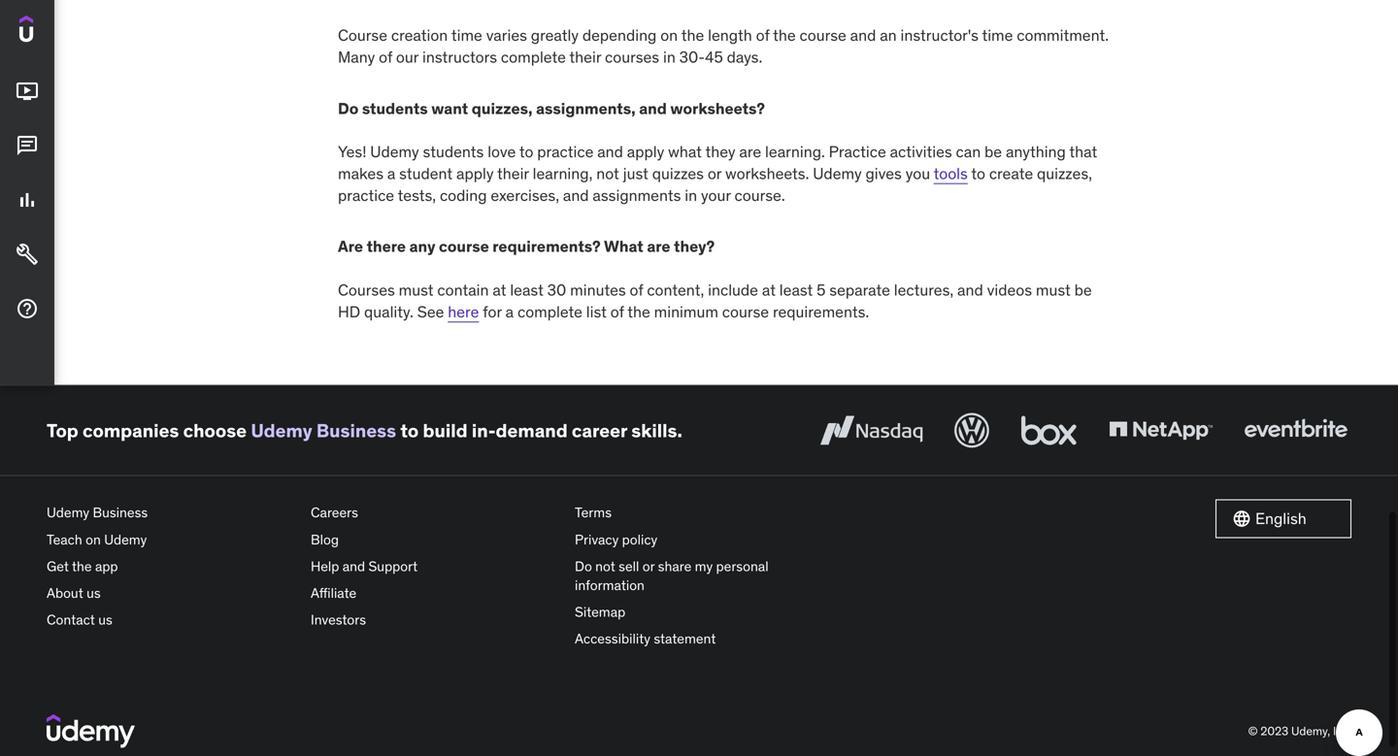 Task type: describe. For each thing, give the bounding box(es) containing it.
©
[[1248, 724, 1258, 739]]

to inside 'to create quizzes, practice tests, coding exercises, and assignments in your course.'
[[971, 164, 986, 183]]

terms link
[[575, 500, 823, 527]]

length
[[708, 25, 752, 45]]

what
[[604, 237, 644, 257]]

contact
[[47, 611, 95, 629]]

information
[[575, 577, 645, 594]]

english button
[[1216, 500, 1352, 539]]

1 horizontal spatial apply
[[627, 142, 664, 162]]

gives
[[866, 164, 902, 183]]

to create quizzes, practice tests, coding exercises, and assignments in your course.
[[338, 164, 1092, 205]]

choose
[[183, 419, 247, 442]]

on inside course creation time varies greatly depending on the length of the course and an instructor's time commitment. many of our instructors complete their courses in 30-45 days.
[[660, 25, 678, 45]]

2 at from the left
[[762, 280, 776, 300]]

tools link
[[934, 164, 968, 183]]

your
[[701, 185, 731, 205]]

tools
[[934, 164, 968, 183]]

1 medium image from the top
[[16, 80, 39, 103]]

udemy up 'app'
[[104, 531, 147, 548]]

days.
[[727, 47, 763, 67]]

many
[[338, 47, 375, 67]]

privacy
[[575, 531, 619, 548]]

affiliate link
[[311, 580, 559, 607]]

assignments
[[593, 185, 681, 205]]

help and support link
[[311, 553, 559, 580]]

the inside udemy business teach on udemy get the app about us contact us
[[72, 558, 92, 575]]

courses
[[338, 280, 395, 300]]

policy
[[622, 531, 658, 548]]

do students want quizzes, assignments, and worksheets?
[[338, 98, 765, 118]]

box image
[[1017, 409, 1082, 452]]

app
[[95, 558, 118, 575]]

1 medium image from the top
[[16, 134, 39, 157]]

0 vertical spatial us
[[87, 585, 101, 602]]

coding
[[440, 185, 487, 205]]

careers
[[311, 504, 358, 522]]

of inside courses must contain at least 30 minutes of content, include at least 5 separate lectures, and videos must be hd quality. see
[[630, 280, 643, 300]]

here for a complete list of the minimum course requirements.
[[448, 302, 869, 322]]

english
[[1256, 509, 1307, 529]]

here
[[448, 302, 479, 322]]

or inside "yes! udemy students love to practice and apply what they are learning. practice activities can be anything that makes a student apply their learning, not just quizzes or worksheets. udemy gives you"
[[708, 164, 722, 183]]

inc.
[[1333, 724, 1352, 739]]

videos
[[987, 280, 1032, 300]]

45
[[705, 47, 723, 67]]

personal
[[716, 558, 769, 575]]

the right list
[[627, 302, 650, 322]]

help
[[311, 558, 339, 575]]

or inside terms privacy policy do not sell or share my personal information sitemap accessibility statement
[[643, 558, 655, 575]]

0 vertical spatial udemy image
[[19, 16, 108, 49]]

instructor's
[[901, 25, 979, 45]]

1 time from the left
[[451, 25, 482, 45]]

practice
[[829, 142, 886, 162]]

commitment.
[[1017, 25, 1109, 45]]

complete inside course creation time varies greatly depending on the length of the course and an instructor's time commitment. many of our instructors complete their courses in 30-45 days.
[[501, 47, 566, 67]]

their for to
[[497, 164, 529, 183]]

affiliate
[[311, 585, 357, 602]]

the up 30-
[[681, 25, 704, 45]]

top companies choose udemy business to build in-demand career skills.
[[47, 419, 682, 442]]

requirements.
[[773, 302, 869, 322]]

greatly
[[531, 25, 579, 45]]

what
[[668, 142, 702, 162]]

and inside 'careers blog help and support affiliate investors'
[[343, 558, 365, 575]]

hd
[[338, 302, 360, 322]]

3 medium image from the top
[[16, 297, 39, 321]]

varies
[[486, 25, 527, 45]]

of left our
[[379, 47, 392, 67]]

our
[[396, 47, 419, 67]]

that
[[1069, 142, 1097, 162]]

2 least from the left
[[780, 280, 813, 300]]

1 vertical spatial are
[[647, 237, 670, 257]]

0 vertical spatial do
[[338, 98, 359, 118]]

lectures,
[[894, 280, 954, 300]]

include
[[708, 280, 758, 300]]

courses must contain at least 30 minutes of content, include at least 5 separate lectures, and videos must be hd quality. see
[[338, 280, 1092, 322]]

learning.
[[765, 142, 825, 162]]

not inside "yes! udemy students love to practice and apply what they are learning. practice activities can be anything that makes a student apply their learning, not just quizzes or worksheets. udemy gives you"
[[596, 164, 619, 183]]

sitemap
[[575, 604, 626, 621]]

worksheets.
[[725, 164, 809, 183]]

and down courses
[[639, 98, 667, 118]]

eventbrite image
[[1240, 409, 1352, 452]]

terms privacy policy do not sell or share my personal information sitemap accessibility statement
[[575, 504, 769, 648]]

see
[[417, 302, 444, 322]]

worksheets?
[[670, 98, 765, 118]]

course
[[338, 25, 387, 45]]

do inside terms privacy policy do not sell or share my personal information sitemap accessibility statement
[[575, 558, 592, 575]]

netapp image
[[1105, 409, 1217, 452]]

1 vertical spatial us
[[98, 611, 112, 629]]

in inside 'to create quizzes, practice tests, coding exercises, and assignments in your course.'
[[685, 185, 697, 205]]

the right length at the right top of the page
[[773, 25, 796, 45]]

2 must from the left
[[1036, 280, 1071, 300]]

careers blog help and support affiliate investors
[[311, 504, 418, 629]]

nasdaq image
[[816, 409, 927, 452]]

anything
[[1006, 142, 1066, 162]]

on inside udemy business teach on udemy get the app about us contact us
[[86, 531, 101, 548]]

career
[[572, 419, 627, 442]]

and inside course creation time varies greatly depending on the length of the course and an instructor's time commitment. many of our instructors complete their courses in 30-45 days.
[[850, 25, 876, 45]]

demand
[[496, 419, 568, 442]]

blog link
[[311, 527, 559, 553]]

sitemap link
[[575, 599, 823, 626]]

makes
[[338, 164, 384, 183]]



Task type: locate. For each thing, give the bounding box(es) containing it.
volkswagen image
[[951, 409, 993, 452]]

1 horizontal spatial their
[[569, 47, 601, 67]]

and left an
[[850, 25, 876, 45]]

0 vertical spatial to
[[519, 142, 533, 162]]

minimum
[[654, 302, 718, 322]]

0 vertical spatial apply
[[627, 142, 664, 162]]

not left just
[[596, 164, 619, 183]]

sell
[[619, 558, 639, 575]]

privacy policy link
[[575, 527, 823, 553]]

of right list
[[611, 302, 624, 322]]

not up the information
[[595, 558, 615, 575]]

students up student
[[423, 142, 484, 162]]

business inside udemy business teach on udemy get the app about us contact us
[[93, 504, 148, 522]]

small image
[[1232, 509, 1252, 529]]

1 vertical spatial in
[[685, 185, 697, 205]]

1 horizontal spatial are
[[739, 142, 761, 162]]

to inside "yes! udemy students love to practice and apply what they are learning. practice activities can be anything that makes a student apply their learning, not just quizzes or worksheets. udemy gives you"
[[519, 142, 533, 162]]

yes! udemy students love to practice and apply what they are learning. practice activities can be anything that makes a student apply their learning, not just quizzes or worksheets. udemy gives you
[[338, 142, 1097, 183]]

0 horizontal spatial business
[[93, 504, 148, 522]]

0 vertical spatial students
[[362, 98, 428, 118]]

1 vertical spatial not
[[595, 558, 615, 575]]

a inside "yes! udemy students love to practice and apply what they are learning. practice activities can be anything that makes a student apply their learning, not just quizzes or worksheets. udemy gives you"
[[387, 164, 395, 183]]

0 vertical spatial udemy business link
[[251, 419, 396, 442]]

create
[[989, 164, 1033, 183]]

are inside "yes! udemy students love to practice and apply what they are learning. practice activities can be anything that makes a student apply their learning, not just quizzes or worksheets. udemy gives you"
[[739, 142, 761, 162]]

quizzes, down that
[[1037, 164, 1092, 183]]

1 horizontal spatial business
[[316, 419, 396, 442]]

investors link
[[311, 607, 559, 634]]

a right makes
[[387, 164, 395, 183]]

0 horizontal spatial a
[[387, 164, 395, 183]]

an
[[880, 25, 897, 45]]

2 vertical spatial course
[[722, 302, 769, 322]]

at up "for"
[[493, 280, 506, 300]]

1 vertical spatial to
[[971, 164, 986, 183]]

accessibility
[[575, 630, 651, 648]]

0 horizontal spatial time
[[451, 25, 482, 45]]

there
[[367, 237, 406, 257]]

business up careers
[[316, 419, 396, 442]]

udemy down practice
[[813, 164, 862, 183]]

in-
[[472, 419, 496, 442]]

1 horizontal spatial on
[[660, 25, 678, 45]]

do not sell or share my personal information button
[[575, 553, 823, 599]]

1 horizontal spatial practice
[[537, 142, 594, 162]]

0 horizontal spatial be
[[985, 142, 1002, 162]]

2 vertical spatial medium image
[[16, 297, 39, 321]]

0 vertical spatial quizzes,
[[472, 98, 533, 118]]

to
[[519, 142, 533, 162], [971, 164, 986, 183], [400, 419, 419, 442]]

to right love
[[519, 142, 533, 162]]

1 vertical spatial on
[[86, 531, 101, 548]]

students down our
[[362, 98, 428, 118]]

are
[[338, 237, 363, 257]]

udemy image
[[19, 16, 108, 49], [47, 715, 135, 748]]

yes!
[[338, 142, 367, 162]]

0 horizontal spatial to
[[400, 419, 419, 442]]

0 horizontal spatial their
[[497, 164, 529, 183]]

1 horizontal spatial to
[[519, 142, 533, 162]]

must up see
[[399, 280, 434, 300]]

their
[[569, 47, 601, 67], [497, 164, 529, 183]]

practice up learning,
[[537, 142, 594, 162]]

0 vertical spatial their
[[569, 47, 601, 67]]

my
[[695, 558, 713, 575]]

1 vertical spatial practice
[[338, 185, 394, 205]]

and inside "yes! udemy students love to practice and apply what they are learning. practice activities can be anything that makes a student apply their learning, not just quizzes or worksheets. udemy gives you"
[[597, 142, 623, 162]]

0 horizontal spatial course
[[439, 237, 489, 257]]

to left "build"
[[400, 419, 419, 442]]

list
[[586, 302, 607, 322]]

quizzes
[[652, 164, 704, 183]]

1 vertical spatial be
[[1075, 280, 1092, 300]]

0 vertical spatial complete
[[501, 47, 566, 67]]

tests,
[[398, 185, 436, 205]]

udemy business link up careers
[[251, 419, 396, 442]]

can
[[956, 142, 981, 162]]

1 vertical spatial apply
[[456, 164, 494, 183]]

2 time from the left
[[982, 25, 1013, 45]]

1 vertical spatial udemy business link
[[47, 500, 295, 527]]

the right get
[[72, 558, 92, 575]]

or up your
[[708, 164, 722, 183]]

1 vertical spatial students
[[423, 142, 484, 162]]

1 horizontal spatial course
[[722, 302, 769, 322]]

30-
[[679, 47, 705, 67]]

course inside course creation time varies greatly depending on the length of the course and an instructor's time commitment. many of our instructors complete their courses in 30-45 days.
[[800, 25, 847, 45]]

course left an
[[800, 25, 847, 45]]

1 horizontal spatial time
[[982, 25, 1013, 45]]

1 least from the left
[[510, 280, 544, 300]]

1 vertical spatial udemy image
[[47, 715, 135, 748]]

udemy up student
[[370, 142, 419, 162]]

1 horizontal spatial a
[[506, 302, 514, 322]]

practice inside 'to create quizzes, practice tests, coding exercises, and assignments in your course.'
[[338, 185, 394, 205]]

statement
[[654, 630, 716, 648]]

1 horizontal spatial least
[[780, 280, 813, 300]]

and
[[850, 25, 876, 45], [639, 98, 667, 118], [597, 142, 623, 162], [563, 185, 589, 205], [957, 280, 983, 300], [343, 558, 365, 575]]

instructors
[[422, 47, 497, 67]]

1 vertical spatial quizzes,
[[1037, 164, 1092, 183]]

course down include
[[722, 302, 769, 322]]

0 horizontal spatial practice
[[338, 185, 394, 205]]

medium image
[[16, 134, 39, 157], [16, 243, 39, 266], [16, 297, 39, 321]]

0 horizontal spatial do
[[338, 98, 359, 118]]

their down love
[[497, 164, 529, 183]]

their inside "yes! udemy students love to practice and apply what they are learning. practice activities can be anything that makes a student apply their learning, not just quizzes or worksheets. udemy gives you"
[[497, 164, 529, 183]]

a right "for"
[[506, 302, 514, 322]]

of up here for a complete list of the minimum course requirements.
[[630, 280, 643, 300]]

be inside "yes! udemy students love to practice and apply what they are learning. practice activities can be anything that makes a student apply their learning, not just quizzes or worksheets. udemy gives you"
[[985, 142, 1002, 162]]

in left your
[[685, 185, 697, 205]]

be inside courses must contain at least 30 minutes of content, include at least 5 separate lectures, and videos must be hd quality. see
[[1075, 280, 1092, 300]]

practice inside "yes! udemy students love to practice and apply what they are learning. practice activities can be anything that makes a student apply their learning, not just quizzes or worksheets. udemy gives you"
[[537, 142, 594, 162]]

udemy business teach on udemy get the app about us contact us
[[47, 504, 148, 629]]

business up 'app'
[[93, 504, 148, 522]]

quizzes, up love
[[472, 98, 533, 118]]

apply
[[627, 142, 664, 162], [456, 164, 494, 183]]

course right any
[[439, 237, 489, 257]]

in left 30-
[[663, 47, 676, 67]]

1 vertical spatial a
[[506, 302, 514, 322]]

0 vertical spatial course
[[800, 25, 847, 45]]

2 horizontal spatial course
[[800, 25, 847, 45]]

are there any course requirements? what are they?
[[338, 237, 715, 257]]

course.
[[735, 185, 785, 205]]

us right contact on the left bottom of page
[[98, 611, 112, 629]]

a
[[387, 164, 395, 183], [506, 302, 514, 322]]

support
[[368, 558, 418, 575]]

of up days.
[[756, 25, 770, 45]]

0 vertical spatial business
[[316, 419, 396, 442]]

top
[[47, 419, 78, 442]]

apply up the coding
[[456, 164, 494, 183]]

complete down greatly
[[501, 47, 566, 67]]

1 horizontal spatial or
[[708, 164, 722, 183]]

apply up just
[[627, 142, 664, 162]]

on right depending
[[660, 25, 678, 45]]

1 vertical spatial medium image
[[16, 189, 39, 212]]

skills.
[[631, 419, 682, 442]]

medium image
[[16, 80, 39, 103], [16, 189, 39, 212]]

their down greatly
[[569, 47, 601, 67]]

at right include
[[762, 280, 776, 300]]

0 horizontal spatial at
[[493, 280, 506, 300]]

udemy right choose
[[251, 419, 312, 442]]

just
[[623, 164, 649, 183]]

do down privacy
[[575, 558, 592, 575]]

0 vertical spatial medium image
[[16, 80, 39, 103]]

1 vertical spatial do
[[575, 558, 592, 575]]

requirements?
[[493, 237, 601, 257]]

want
[[431, 98, 468, 118]]

udemy business link
[[251, 419, 396, 442], [47, 500, 295, 527]]

students
[[362, 98, 428, 118], [423, 142, 484, 162]]

and inside courses must contain at least 30 minutes of content, include at least 5 separate lectures, and videos must be hd quality. see
[[957, 280, 983, 300]]

teach
[[47, 531, 82, 548]]

1 vertical spatial their
[[497, 164, 529, 183]]

1 vertical spatial medium image
[[16, 243, 39, 266]]

creation
[[391, 25, 448, 45]]

1 horizontal spatial at
[[762, 280, 776, 300]]

2 medium image from the top
[[16, 243, 39, 266]]

0 horizontal spatial least
[[510, 280, 544, 300]]

courses
[[605, 47, 659, 67]]

1 horizontal spatial quizzes,
[[1037, 164, 1092, 183]]

or right sell
[[643, 558, 655, 575]]

do up yes!
[[338, 98, 359, 118]]

in inside course creation time varies greatly depending on the length of the course and an instructor's time commitment. many of our instructors complete their courses in 30-45 days.
[[663, 47, 676, 67]]

1 vertical spatial course
[[439, 237, 489, 257]]

any
[[409, 237, 435, 257]]

0 vertical spatial medium image
[[16, 134, 39, 157]]

contact us link
[[47, 607, 295, 634]]

1 must from the left
[[399, 280, 434, 300]]

udemy,
[[1291, 724, 1330, 739]]

do
[[338, 98, 359, 118], [575, 558, 592, 575]]

1 horizontal spatial be
[[1075, 280, 1092, 300]]

and right help
[[343, 558, 365, 575]]

1 vertical spatial or
[[643, 558, 655, 575]]

you
[[906, 164, 930, 183]]

are right the what
[[647, 237, 670, 257]]

0 vertical spatial are
[[739, 142, 761, 162]]

must right "videos"
[[1036, 280, 1071, 300]]

practice down makes
[[338, 185, 394, 205]]

1 vertical spatial complete
[[518, 302, 583, 322]]

least
[[510, 280, 544, 300], [780, 280, 813, 300]]

30
[[547, 280, 566, 300]]

1 horizontal spatial must
[[1036, 280, 1071, 300]]

learning,
[[533, 164, 593, 183]]

0 vertical spatial practice
[[537, 142, 594, 162]]

quizzes, inside 'to create quizzes, practice tests, coding exercises, and assignments in your course.'
[[1037, 164, 1092, 183]]

must
[[399, 280, 434, 300], [1036, 280, 1071, 300]]

time
[[451, 25, 482, 45], [982, 25, 1013, 45]]

minutes
[[570, 280, 626, 300]]

1 horizontal spatial in
[[685, 185, 697, 205]]

0 vertical spatial on
[[660, 25, 678, 45]]

their inside course creation time varies greatly depending on the length of the course and an instructor's time commitment. many of our instructors complete their courses in 30-45 days.
[[569, 47, 601, 67]]

0 horizontal spatial on
[[86, 531, 101, 548]]

assignments,
[[536, 98, 636, 118]]

0 horizontal spatial quizzes,
[[472, 98, 533, 118]]

least left 30
[[510, 280, 544, 300]]

students inside "yes! udemy students love to practice and apply what they are learning. practice activities can be anything that makes a student apply their learning, not just quizzes or worksheets. udemy gives you"
[[423, 142, 484, 162]]

student
[[399, 164, 453, 183]]

0 vertical spatial not
[[596, 164, 619, 183]]

separate
[[830, 280, 890, 300]]

about us link
[[47, 580, 295, 607]]

or
[[708, 164, 722, 183], [643, 558, 655, 575]]

0 horizontal spatial are
[[647, 237, 670, 257]]

us right about
[[87, 585, 101, 602]]

here link
[[448, 302, 479, 322]]

0 horizontal spatial or
[[643, 558, 655, 575]]

practice
[[537, 142, 594, 162], [338, 185, 394, 205]]

about
[[47, 585, 83, 602]]

0 vertical spatial or
[[708, 164, 722, 183]]

blog
[[311, 531, 339, 548]]

they
[[705, 142, 736, 162]]

udemy up teach on the bottom left of the page
[[47, 504, 89, 522]]

quality.
[[364, 302, 414, 322]]

0 horizontal spatial in
[[663, 47, 676, 67]]

are up worksheets.
[[739, 142, 761, 162]]

on right teach on the bottom left of the page
[[86, 531, 101, 548]]

udemy business link up get the app link
[[47, 500, 295, 527]]

exercises,
[[491, 185, 559, 205]]

2 horizontal spatial to
[[971, 164, 986, 183]]

accessibility statement link
[[575, 626, 823, 653]]

be right "videos"
[[1075, 280, 1092, 300]]

1 at from the left
[[493, 280, 506, 300]]

and inside 'to create quizzes, practice tests, coding exercises, and assignments in your course.'
[[563, 185, 589, 205]]

least left 5
[[780, 280, 813, 300]]

terms
[[575, 504, 612, 522]]

0 vertical spatial a
[[387, 164, 395, 183]]

time up instructors
[[451, 25, 482, 45]]

and up just
[[597, 142, 623, 162]]

depending
[[582, 25, 657, 45]]

be right can
[[985, 142, 1002, 162]]

share
[[658, 558, 692, 575]]

0 horizontal spatial apply
[[456, 164, 494, 183]]

not inside terms privacy policy do not sell or share my personal information sitemap accessibility statement
[[595, 558, 615, 575]]

time right instructor's
[[982, 25, 1013, 45]]

1 vertical spatial business
[[93, 504, 148, 522]]

to down can
[[971, 164, 986, 183]]

teach on udemy link
[[47, 527, 295, 553]]

companies
[[83, 419, 179, 442]]

0 vertical spatial in
[[663, 47, 676, 67]]

for
[[483, 302, 502, 322]]

and left "videos"
[[957, 280, 983, 300]]

0 vertical spatial be
[[985, 142, 1002, 162]]

2 medium image from the top
[[16, 189, 39, 212]]

0 horizontal spatial must
[[399, 280, 434, 300]]

2 vertical spatial to
[[400, 419, 419, 442]]

1 horizontal spatial do
[[575, 558, 592, 575]]

and down learning,
[[563, 185, 589, 205]]

their for greatly
[[569, 47, 601, 67]]

on
[[660, 25, 678, 45], [86, 531, 101, 548]]

complete down 30
[[518, 302, 583, 322]]



Task type: vqa. For each thing, say whether or not it's contained in the screenshot.
the rightmost The Apply
yes



